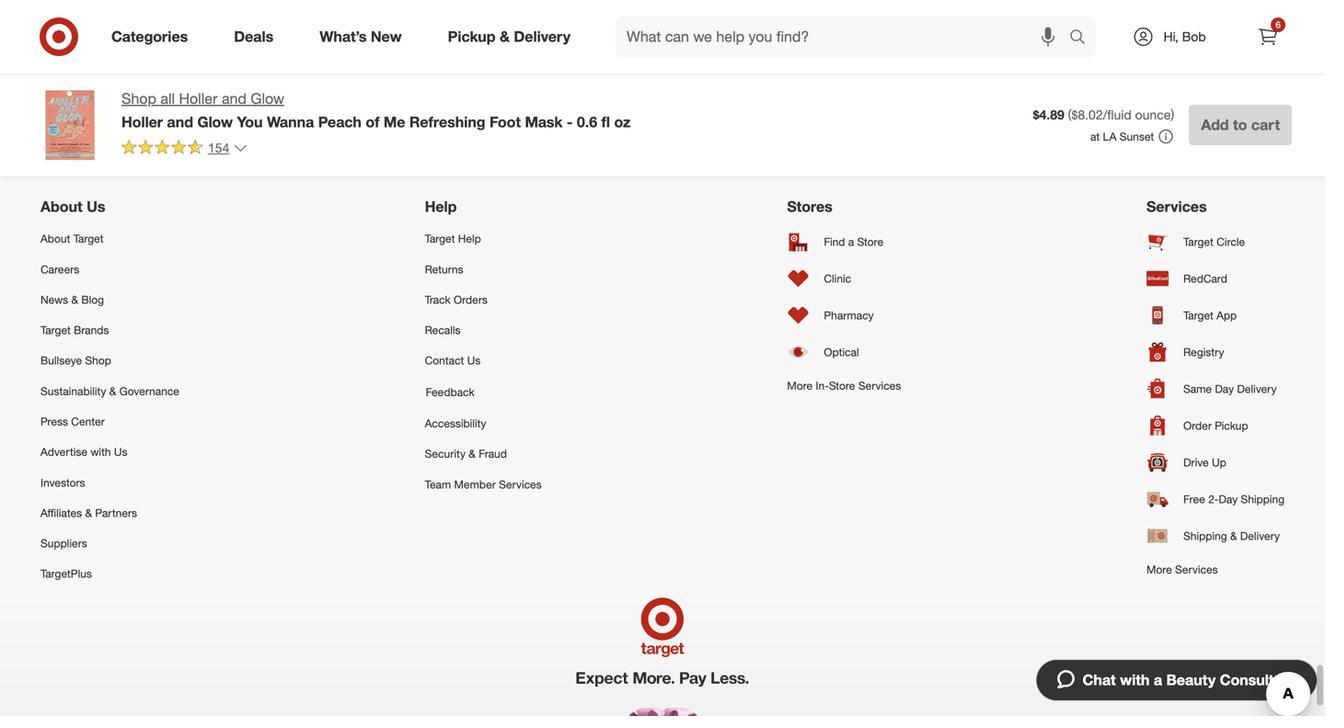 Task type: describe. For each thing, give the bounding box(es) containing it.
us for about us
[[87, 198, 105, 216]]

& for pickup
[[500, 28, 510, 46]]

2-
[[1208, 493, 1219, 507]]

of
[[366, 113, 380, 131]]

services down "fraud"
[[499, 478, 542, 492]]

target for target app
[[1183, 309, 1214, 323]]

track orders
[[425, 293, 488, 307]]

brands
[[74, 324, 109, 337]]

suppliers
[[40, 537, 87, 551]]

find a store
[[824, 235, 884, 249]]

circle
[[1217, 235, 1245, 249]]

categories link
[[96, 17, 211, 57]]

1 horizontal spatial pickup
[[1215, 419, 1248, 433]]

a inside "link"
[[848, 235, 854, 249]]

news & blog link
[[40, 285, 179, 315]]

availability
[[694, 132, 744, 145]]

and up you
[[222, 90, 247, 108]]

more services link
[[1147, 555, 1285, 586]]

store for a
[[857, 235, 884, 249]]

0 horizontal spatial at
[[874, 132, 883, 145]]

shop all holler and glow holler and glow you wanna peach of me refreshing foot mask - 0.6 fl oz
[[121, 90, 631, 131]]

add to cart
[[1201, 116, 1280, 134]]

order pickup
[[1183, 419, 1248, 433]]

shipping & delivery link
[[1147, 518, 1285, 555]]

redcard
[[1183, 272, 1228, 286]]

find
[[824, 235, 845, 249]]

target down about us
[[73, 232, 104, 246]]

advertise
[[40, 446, 87, 459]]

target help
[[425, 232, 481, 246]]

$4.89
[[1033, 107, 1065, 123]]

track orders link
[[425, 285, 542, 315]]

you
[[237, 113, 263, 131]]

target for target circle
[[1183, 235, 1214, 249]]

press center
[[40, 415, 105, 429]]

sustainability
[[40, 385, 106, 398]]

& for security
[[469, 447, 476, 461]]

about target
[[40, 232, 104, 246]]

chat with a beauty consultant
[[1083, 672, 1297, 690]]

about for about us
[[40, 198, 82, 216]]

search button
[[1061, 17, 1105, 61]]

affiliates & partners link
[[40, 498, 179, 529]]

details.
[[439, 132, 477, 145]]

image of holler and glow you wanna peach of me refreshing foot mask - 0.6 fl oz image
[[33, 88, 107, 162]]

chat with a beauty consultant button
[[1036, 660, 1318, 702]]

more.
[[565, 35, 613, 56]]

store for in-
[[829, 379, 855, 393]]

feedback button
[[425, 376, 542, 409]]

& for affiliates
[[85, 507, 92, 520]]

delivery for pickup & delivery
[[514, 28, 571, 46]]

hi,
[[1164, 29, 1179, 45]]

1 horizontal spatial at
[[1091, 130, 1100, 144]]

target: expect more. pay less. image
[[404, 590, 921, 717]]

0 vertical spatial glow
[[251, 90, 284, 108]]

careers
[[40, 263, 79, 276]]

registry
[[1183, 346, 1224, 359]]

sunset
[[1120, 130, 1154, 144]]

news & blog
[[40, 293, 104, 307]]

more in-store services
[[787, 379, 901, 393]]

& for shipping
[[1230, 530, 1237, 544]]

contact us
[[425, 354, 481, 368]]

up
[[1212, 456, 1227, 470]]

returns link
[[425, 254, 542, 285]]

cart
[[1251, 116, 1280, 134]]

same day delivery link
[[1147, 371, 1285, 408]]

accessibility link
[[425, 409, 542, 439]]

about us
[[40, 198, 105, 216]]

1 vertical spatial help
[[458, 232, 481, 246]]

free 2-day shipping
[[1183, 493, 1285, 507]]

get top deals, latest trends, and more.
[[295, 35, 613, 56]]

track
[[425, 293, 451, 307]]

us inside 'link'
[[114, 446, 127, 459]]

redcard link
[[1147, 261, 1285, 297]]

6
[[1276, 19, 1281, 30]]

foot
[[490, 113, 521, 131]]

free
[[1183, 493, 1205, 507]]

advertise with us link
[[40, 437, 179, 468]]

affiliates & partners
[[40, 507, 137, 520]]

by
[[795, 132, 807, 145]]

add to cart button
[[1189, 105, 1292, 145]]

drive up link
[[1147, 445, 1285, 481]]

to
[[1233, 116, 1247, 134]]

about for about target
[[40, 232, 70, 246]]

member
[[454, 478, 496, 492]]

optical
[[824, 346, 859, 359]]

la
[[1103, 130, 1117, 144]]

apply.
[[542, 132, 570, 145]]

more for more in-store services
[[787, 379, 813, 393]]

advertise with us
[[40, 446, 127, 459]]

oz
[[614, 113, 631, 131]]

deals,
[[362, 35, 411, 56]]

security
[[425, 447, 466, 461]]

deals link
[[218, 17, 297, 57]]

consultant
[[1220, 672, 1297, 690]]

feedback
[[426, 385, 475, 399]]

offer
[[412, 132, 436, 145]]



Task type: locate. For each thing, give the bounding box(es) containing it.
orders
[[454, 293, 488, 307]]

more down shipping & delivery link
[[1147, 563, 1172, 577]]

1 about from the top
[[40, 198, 82, 216]]

wanna
[[267, 113, 314, 131]]

stores
[[787, 198, 833, 216]]

new
[[371, 28, 402, 46]]

with down press center "link"
[[90, 446, 111, 459]]

team
[[425, 478, 451, 492]]

1 vertical spatial day
[[1219, 493, 1238, 507]]

& left blog
[[71, 293, 78, 307]]

ounce
[[1135, 107, 1171, 123]]

app
[[1217, 309, 1237, 323]]

with inside button
[[1120, 672, 1150, 690]]

day right same
[[1215, 382, 1234, 396]]

same
[[1183, 382, 1212, 396]]

about up careers
[[40, 232, 70, 246]]

and right location
[[852, 132, 871, 145]]

at
[[1091, 130, 1100, 144], [874, 132, 883, 145]]

0 horizontal spatial holler
[[121, 113, 163, 131]]

accessibility
[[425, 417, 486, 431]]

target for target brands
[[40, 324, 71, 337]]

1 vertical spatial holler
[[121, 113, 163, 131]]

holler right all
[[179, 90, 218, 108]]

targetplus
[[40, 568, 92, 581]]

0 vertical spatial shop
[[121, 90, 156, 108]]

at left la
[[1091, 130, 1100, 144]]

what's
[[320, 28, 367, 46]]

contact
[[425, 354, 464, 368]]

glow
[[251, 90, 284, 108], [197, 113, 233, 131]]

None text field
[[627, 26, 829, 66]]

2 vertical spatial delivery
[[1240, 530, 1280, 544]]

delivery for same day delivery
[[1237, 382, 1277, 396]]

us up 'about target' link
[[87, 198, 105, 216]]

0 horizontal spatial us
[[87, 198, 105, 216]]

target up "returns"
[[425, 232, 455, 246]]

0 vertical spatial a
[[848, 235, 854, 249]]

with for advertise
[[90, 446, 111, 459]]

with for chat
[[1120, 672, 1150, 690]]

bob
[[1182, 29, 1206, 45]]

returns
[[425, 263, 463, 276]]

services down optical link
[[858, 379, 901, 393]]

pricing,
[[573, 132, 610, 145]]

fl
[[601, 113, 610, 131]]

shipping up more services link
[[1183, 530, 1227, 544]]

store right find
[[857, 235, 884, 249]]

more in-store services link
[[787, 371, 901, 402]]

categories
[[111, 28, 188, 46]]

0 vertical spatial with
[[90, 446, 111, 459]]

clinic
[[824, 272, 851, 286]]

target left app
[[1183, 309, 1214, 323]]

with right chat
[[1120, 672, 1150, 690]]

all
[[160, 90, 175, 108]]

0 horizontal spatial glow
[[197, 113, 233, 131]]

about target link
[[40, 224, 179, 254]]

same day delivery
[[1183, 382, 1277, 396]]

peach
[[318, 113, 362, 131]]

delivery up order pickup
[[1237, 382, 1277, 396]]

0 horizontal spatial a
[[848, 235, 854, 249]]

1 vertical spatial a
[[1154, 672, 1162, 690]]

glow up you
[[251, 90, 284, 108]]

bullseye
[[40, 354, 82, 368]]

1 vertical spatial shop
[[85, 354, 111, 368]]

team member services link
[[425, 470, 542, 500]]

shop inside bullseye shop link
[[85, 354, 111, 368]]

in-
[[816, 379, 829, 393]]

1 vertical spatial glow
[[197, 113, 233, 131]]

at left target.com
[[874, 132, 883, 145]]

shop left all
[[121, 90, 156, 108]]

restrictions
[[480, 132, 539, 145]]

shop inside shop all holler and glow holler and glow you wanna peach of me refreshing foot mask - 0.6 fl oz
[[121, 90, 156, 108]]

at la sunset
[[1091, 130, 1154, 144]]

0 horizontal spatial more
[[787, 379, 813, 393]]

more services
[[1147, 563, 1218, 577]]

us right contact
[[467, 354, 481, 368]]

&
[[500, 28, 510, 46], [71, 293, 78, 307], [109, 385, 116, 398], [469, 447, 476, 461], [85, 507, 92, 520], [1230, 530, 1237, 544]]

0 horizontal spatial shop
[[85, 354, 111, 368]]

1 vertical spatial pickup
[[1215, 419, 1248, 433]]

target circle link
[[1147, 224, 1285, 261]]

refreshing
[[409, 113, 486, 131]]

What can we help you find? suggestions appear below search field
[[616, 17, 1074, 57]]

1 vertical spatial store
[[829, 379, 855, 393]]

find a store link
[[787, 224, 901, 261]]

& right affiliates
[[85, 507, 92, 520]]

1 horizontal spatial shipping
[[1241, 493, 1285, 507]]

hi, bob
[[1164, 29, 1206, 45]]

careers link
[[40, 254, 179, 285]]

us down press center "link"
[[114, 446, 127, 459]]

drive
[[1183, 456, 1209, 470]]

mask
[[525, 113, 563, 131]]

team member services
[[425, 478, 542, 492]]

target left circle
[[1183, 235, 1214, 249]]

and left availability
[[672, 132, 691, 145]]

fraud
[[479, 447, 507, 461]]

0 vertical spatial store
[[857, 235, 884, 249]]

get
[[295, 35, 325, 56]]

0 vertical spatial shipping
[[1241, 493, 1285, 507]]

0 horizontal spatial shipping
[[1183, 530, 1227, 544]]

a inside button
[[1154, 672, 1162, 690]]

store inside "link"
[[857, 235, 884, 249]]

)
[[1171, 107, 1174, 123]]

delivery down free 2-day shipping
[[1240, 530, 1280, 544]]

glow up 154
[[197, 113, 233, 131]]

0 vertical spatial us
[[87, 198, 105, 216]]

/fluid
[[1103, 107, 1132, 123]]

1 vertical spatial more
[[1147, 563, 1172, 577]]

1 vertical spatial us
[[467, 354, 481, 368]]

help
[[425, 198, 457, 216], [458, 232, 481, 246]]

& down free 2-day shipping
[[1230, 530, 1237, 544]]

0 vertical spatial day
[[1215, 382, 1234, 396]]

bullseye shop link
[[40, 346, 179, 376]]

help up returns link on the top of the page
[[458, 232, 481, 246]]

a left beauty
[[1154, 672, 1162, 690]]

1 horizontal spatial a
[[1154, 672, 1162, 690]]

and left more.
[[529, 35, 561, 56]]

search
[[1061, 30, 1105, 47]]

& left "fraud"
[[469, 447, 476, 461]]

bullseye shop
[[40, 354, 111, 368]]

1 horizontal spatial shop
[[121, 90, 156, 108]]

0 vertical spatial pickup
[[448, 28, 496, 46]]

governance
[[119, 385, 179, 398]]

154
[[208, 140, 229, 156]]

delivery for shipping & delivery
[[1240, 530, 1280, 544]]

holler down all
[[121, 113, 163, 131]]

help up target help
[[425, 198, 457, 216]]

1 vertical spatial delivery
[[1237, 382, 1277, 396]]

target help link
[[425, 224, 542, 254]]

target.com
[[886, 132, 940, 145]]

0.6
[[577, 113, 597, 131]]

targetplus link
[[40, 559, 179, 590]]

0 vertical spatial about
[[40, 198, 82, 216]]

shipping up shipping & delivery
[[1241, 493, 1285, 507]]

drive up
[[1183, 456, 1227, 470]]

pickup & delivery
[[448, 28, 571, 46]]

beauty
[[1166, 672, 1216, 690]]

and down all
[[167, 113, 193, 131]]

more for more services
[[1147, 563, 1172, 577]]

0 horizontal spatial help
[[425, 198, 457, 216]]

security & fraud
[[425, 447, 507, 461]]

0 vertical spatial more
[[787, 379, 813, 393]]

2 vertical spatial us
[[114, 446, 127, 459]]

about up the about target
[[40, 198, 82, 216]]

pharmacy link
[[787, 297, 901, 334]]

& down bullseye shop link
[[109, 385, 116, 398]]

1 horizontal spatial more
[[1147, 563, 1172, 577]]

0 horizontal spatial store
[[829, 379, 855, 393]]

store down optical link
[[829, 379, 855, 393]]

services up target circle
[[1147, 198, 1207, 216]]

day right the free
[[1219, 493, 1238, 507]]

sustainability & governance link
[[40, 376, 179, 407]]

& right latest
[[500, 28, 510, 46]]

us for contact us
[[467, 354, 481, 368]]

clinic link
[[787, 261, 901, 297]]

services
[[1147, 198, 1207, 216], [858, 379, 901, 393], [499, 478, 542, 492], [1175, 563, 1218, 577]]

target down news at the left of page
[[40, 324, 71, 337]]

suppliers link
[[40, 529, 179, 559]]

services down shipping & delivery link
[[1175, 563, 1218, 577]]

2 about from the top
[[40, 232, 70, 246]]

optical link
[[787, 334, 901, 371]]

order pickup link
[[1147, 408, 1285, 445]]

6 link
[[1248, 17, 1288, 57]]

pickup
[[448, 28, 496, 46], [1215, 419, 1248, 433]]

1 horizontal spatial holler
[[179, 90, 218, 108]]

target for target help
[[425, 232, 455, 246]]

more left in-
[[787, 379, 813, 393]]

with inside 'link'
[[90, 446, 111, 459]]

partners
[[95, 507, 137, 520]]

0 horizontal spatial with
[[90, 446, 111, 459]]

1 horizontal spatial glow
[[251, 90, 284, 108]]

1 horizontal spatial help
[[458, 232, 481, 246]]

1 horizontal spatial store
[[857, 235, 884, 249]]

location
[[810, 132, 849, 145]]

me
[[384, 113, 405, 131]]

& for news
[[71, 293, 78, 307]]

top
[[330, 35, 357, 56]]

0 horizontal spatial pickup
[[448, 28, 496, 46]]

pharmacy
[[824, 309, 874, 323]]

1 vertical spatial with
[[1120, 672, 1150, 690]]

delivery up mask
[[514, 28, 571, 46]]

delivery
[[514, 28, 571, 46], [1237, 382, 1277, 396], [1240, 530, 1280, 544]]

0 vertical spatial holler
[[179, 90, 218, 108]]

1 horizontal spatial us
[[114, 446, 127, 459]]

1 horizontal spatial with
[[1120, 672, 1150, 690]]

0 vertical spatial help
[[425, 198, 457, 216]]

& for sustainability
[[109, 385, 116, 398]]

add
[[1201, 116, 1229, 134]]

target app link
[[1147, 297, 1285, 334]]

order
[[1183, 419, 1212, 433]]

0 vertical spatial delivery
[[514, 28, 571, 46]]

sustainability & governance
[[40, 385, 179, 398]]

2 horizontal spatial us
[[467, 354, 481, 368]]

1 vertical spatial shipping
[[1183, 530, 1227, 544]]

blog
[[81, 293, 104, 307]]

target
[[73, 232, 104, 246], [425, 232, 455, 246], [1183, 235, 1214, 249], [1183, 309, 1214, 323], [40, 324, 71, 337]]

1 vertical spatial about
[[40, 232, 70, 246]]

a right find
[[848, 235, 854, 249]]

shop down the "brands"
[[85, 354, 111, 368]]

$8.02
[[1072, 107, 1103, 123]]



Task type: vqa. For each thing, say whether or not it's contained in the screenshot.
2nd off from right
no



